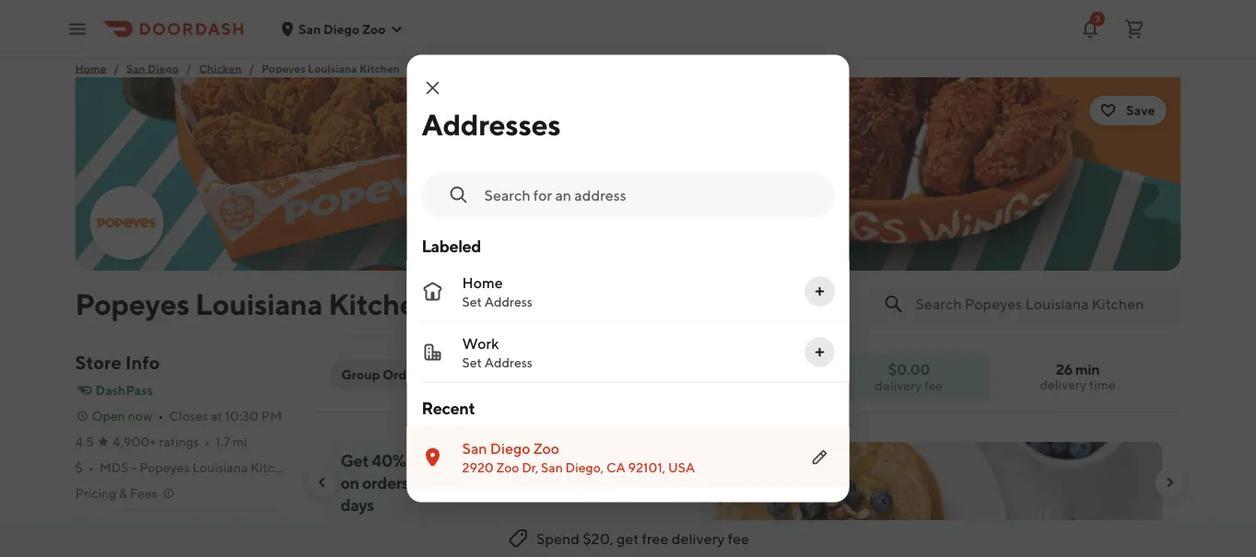 Task type: vqa. For each thing, say whether or not it's contained in the screenshot.
the top Help
no



Task type: locate. For each thing, give the bounding box(es) containing it.
2 vertical spatial kitchen
[[250, 460, 296, 476]]

2 none radio from the top
[[407, 322, 849, 383]]

popeyes down the 4,900+ ratings •
[[139, 460, 190, 476]]

2 vertical spatial •
[[88, 460, 94, 476]]

set for work
[[462, 355, 482, 370]]

mi
[[233, 435, 247, 450]]

home
[[75, 62, 106, 75], [462, 274, 503, 291]]

none radio containing work
[[407, 322, 849, 383]]

pricing & fees button
[[75, 485, 176, 503]]

code
[[483, 473, 520, 493]]

/ right home link
[[114, 62, 119, 75]]

0 vertical spatial address
[[485, 294, 533, 309]]

Search for an address text field
[[484, 185, 816, 205]]

2 horizontal spatial diego
[[490, 440, 530, 457]]

• right $
[[88, 460, 94, 476]]

pricing & fees
[[75, 486, 157, 501]]

set down work
[[462, 355, 482, 370]]

recent
[[422, 399, 475, 418]]

open now
[[92, 409, 153, 424]]

92101,
[[628, 460, 666, 475]]

1 vertical spatial address
[[485, 355, 533, 370]]

san up the "home / san diego / chicken / popeyes louisiana kitchen"
[[299, 21, 321, 36]]

$ • mds - popeyes louisiana kitchen
[[75, 460, 296, 476]]

more
[[179, 518, 210, 534]]

zoo
[[362, 21, 386, 36], [533, 440, 559, 457], [496, 460, 519, 475]]

0 items, open order cart image
[[1123, 18, 1146, 40]]

&
[[119, 486, 127, 501]]

popeyes louisiana kitchen
[[75, 287, 433, 321]]

none radio containing home
[[407, 261, 849, 322]]

1 horizontal spatial /
[[186, 62, 191, 75]]

Item Search search field
[[916, 294, 1166, 314]]

2 horizontal spatial /
[[249, 62, 254, 75]]

store
[[75, 352, 121, 374]]

days
[[341, 495, 374, 515]]

address
[[485, 294, 533, 309], [485, 355, 533, 370]]

1 vertical spatial fee
[[728, 530, 749, 548]]

zoo for san diego zoo 2920 zoo dr, san diego, ca 92101, usa
[[533, 440, 559, 457]]

kitchen
[[359, 62, 400, 75], [328, 287, 433, 321], [250, 460, 296, 476]]

delivery
[[1040, 377, 1087, 393], [875, 378, 922, 393], [672, 530, 725, 548]]

$20,
[[583, 530, 614, 548]]

work set address
[[462, 335, 533, 370]]

0 vertical spatial home
[[75, 62, 106, 75]]

popeyes up info
[[75, 287, 190, 321]]

1 horizontal spatial save
[[1127, 103, 1155, 118]]

work
[[462, 335, 499, 352]]

2 horizontal spatial delivery
[[1040, 377, 1087, 393]]

home for home / san diego / chicken / popeyes louisiana kitchen
[[75, 62, 106, 75]]

1 horizontal spatial diego
[[324, 21, 360, 36]]

0 horizontal spatial diego
[[148, 62, 179, 75]]

kitchen down 'san diego zoo'
[[359, 62, 400, 75]]

1 set from the top
[[462, 294, 482, 309]]

your
[[432, 451, 465, 470]]

see more
[[154, 518, 210, 534]]

•
[[158, 409, 164, 424], [205, 435, 210, 450], [88, 460, 94, 476]]

dr,
[[522, 460, 538, 475]]

use
[[452, 473, 480, 493]]

usa
[[668, 460, 695, 475]]

2 vertical spatial diego
[[490, 440, 530, 457]]

1.7
[[216, 435, 230, 450]]

pm
[[261, 409, 282, 424]]

min
[[1075, 361, 1100, 378]]

labeled
[[422, 236, 481, 256]]

san right dr, at the bottom
[[541, 460, 563, 475]]

home inside home set address
[[462, 274, 503, 291]]

1.7 mi
[[216, 435, 247, 450]]

save inside 'get 40% off your first 2 orders. save up to $10 on orders $15+.  use code 40deal, valid for 45 days'
[[564, 451, 599, 470]]

address for home
[[485, 294, 533, 309]]

1 horizontal spatial fee
[[924, 378, 943, 393]]

orders.
[[511, 451, 561, 470]]

• left 1.7 on the bottom of page
[[205, 435, 210, 450]]

2 horizontal spatial zoo
[[533, 440, 559, 457]]

• closes at 10:30 pm
[[158, 409, 282, 424]]

info
[[125, 352, 160, 374]]

diego,
[[565, 460, 604, 475]]

1 vertical spatial home
[[462, 274, 503, 291]]

address for work
[[485, 355, 533, 370]]

1 horizontal spatial delivery
[[875, 378, 922, 393]]

1 vertical spatial zoo
[[533, 440, 559, 457]]

address up work
[[485, 294, 533, 309]]

0 horizontal spatial save
[[564, 451, 599, 470]]

now
[[128, 409, 153, 424]]

0 vertical spatial popeyes
[[262, 62, 306, 75]]

delivery inside 26 min delivery time
[[1040, 377, 1087, 393]]

orders
[[362, 473, 409, 493]]

diego for san diego zoo
[[324, 21, 360, 36]]

2 vertical spatial popeyes
[[139, 460, 190, 476]]

san diego zoo option group
[[407, 427, 849, 488]]

1 vertical spatial set
[[462, 355, 482, 370]]

1 none radio from the top
[[407, 261, 849, 322]]

0 vertical spatial fee
[[924, 378, 943, 393]]

None radio
[[407, 427, 849, 488]]

0 vertical spatial set
[[462, 294, 482, 309]]

open menu image
[[66, 18, 88, 40]]

set inside home set address
[[462, 294, 482, 309]]

0 horizontal spatial /
[[114, 62, 119, 75]]

0 horizontal spatial zoo
[[362, 21, 386, 36]]

1 address from the top
[[485, 294, 533, 309]]

home down open menu image
[[75, 62, 106, 75]]

to
[[624, 451, 640, 470]]

on
[[341, 473, 359, 493]]

save down 0 items, open order cart image
[[1127, 103, 1155, 118]]

set inside the work set address
[[462, 355, 482, 370]]

san
[[299, 21, 321, 36], [126, 62, 145, 75], [462, 440, 487, 457], [541, 460, 563, 475]]

notification bell image
[[1079, 18, 1101, 40]]

0 vertical spatial •
[[158, 409, 164, 424]]

delivery inside '$0.00 delivery fee'
[[875, 378, 922, 393]]

fee inside '$0.00 delivery fee'
[[924, 378, 943, 393]]

mds
[[99, 460, 129, 476]]

2 horizontal spatial •
[[205, 435, 210, 450]]

2 vertical spatial louisiana
[[192, 460, 248, 476]]

ca
[[606, 460, 626, 475]]

45
[[655, 473, 675, 493]]

fee
[[924, 378, 943, 393], [728, 530, 749, 548]]

1 vertical spatial save
[[564, 451, 599, 470]]

kitchen left previous button of carousel image at the left of page
[[250, 460, 296, 476]]

save button
[[1090, 96, 1166, 125]]

1 vertical spatial popeyes
[[75, 287, 190, 321]]

kitchen up group order
[[328, 287, 433, 321]]

san diego zoo
[[299, 21, 386, 36]]

san up 2920
[[462, 440, 487, 457]]

None radio
[[407, 261, 849, 322], [407, 322, 849, 383]]

address down work
[[485, 355, 533, 370]]

address inside home set address
[[485, 294, 533, 309]]

popeyes right chicken link
[[262, 62, 306, 75]]

popeyes louisiana kitchen image
[[75, 77, 1181, 271], [92, 188, 162, 258]]

louisiana
[[308, 62, 357, 75], [195, 287, 323, 321], [192, 460, 248, 476]]

valid
[[594, 473, 629, 493]]

address inside the work set address
[[485, 355, 533, 370]]

zoo for san diego zoo
[[362, 21, 386, 36]]

0 vertical spatial zoo
[[362, 21, 386, 36]]

/ right chicken
[[249, 62, 254, 75]]

diego inside san diego zoo 2920 zoo dr, san diego, ca 92101, usa
[[490, 440, 530, 457]]

set
[[462, 294, 482, 309], [462, 355, 482, 370]]

0 vertical spatial save
[[1127, 103, 1155, 118]]

popeyes
[[262, 62, 306, 75], [75, 287, 190, 321], [139, 460, 190, 476]]

fees
[[130, 486, 157, 501]]

2 set from the top
[[462, 355, 482, 370]]

set up work
[[462, 294, 482, 309]]

get
[[341, 451, 369, 470]]

off
[[409, 451, 429, 470]]

1 vertical spatial •
[[205, 435, 210, 450]]

previous button of carousel image
[[315, 476, 329, 490]]

0 vertical spatial diego
[[324, 21, 360, 36]]

for
[[632, 473, 652, 493]]

diego for san diego zoo 2920 zoo dr, san diego, ca 92101, usa
[[490, 440, 530, 457]]

save
[[1127, 103, 1155, 118], [564, 451, 599, 470]]

/
[[114, 62, 119, 75], [186, 62, 191, 75], [249, 62, 254, 75]]

-
[[131, 460, 137, 476]]

$10
[[643, 451, 670, 470]]

time
[[1089, 377, 1116, 393]]

0 horizontal spatial home
[[75, 62, 106, 75]]

open
[[92, 409, 125, 424]]

$0.00 delivery fee
[[875, 360, 943, 393]]

1 horizontal spatial home
[[462, 274, 503, 291]]

pricing
[[75, 486, 116, 501]]

home link
[[75, 59, 106, 77]]

2 vertical spatial zoo
[[496, 460, 519, 475]]

• right now
[[158, 409, 164, 424]]

0 horizontal spatial fee
[[728, 530, 749, 548]]

home down 'labeled'
[[462, 274, 503, 291]]

2 address from the top
[[485, 355, 533, 370]]

/ left chicken link
[[186, 62, 191, 75]]

save left up
[[564, 451, 599, 470]]



Task type: describe. For each thing, give the bounding box(es) containing it.
2 / from the left
[[186, 62, 191, 75]]

0 vertical spatial kitchen
[[359, 62, 400, 75]]

ratings
[[159, 435, 199, 450]]

home / san diego / chicken / popeyes louisiana kitchen
[[75, 62, 400, 75]]

4.5
[[75, 435, 94, 450]]

set for home
[[462, 294, 482, 309]]

$0.00
[[888, 360, 930, 378]]

spend
[[536, 530, 580, 548]]

none radio containing san diego zoo
[[407, 427, 849, 488]]

1 vertical spatial louisiana
[[195, 287, 323, 321]]

at
[[211, 409, 222, 424]]

san diego zoo 2920 zoo dr, san diego, ca 92101, usa
[[462, 440, 695, 475]]

get
[[617, 530, 639, 548]]

$15+.
[[412, 473, 449, 493]]

get 40% off your first 2 orders. save up to $10 on orders $15+.  use code 40deal, valid for 45 days
[[341, 451, 675, 515]]

1 / from the left
[[114, 62, 119, 75]]

1 horizontal spatial zoo
[[496, 460, 519, 475]]

free
[[642, 530, 669, 548]]

4,900+ ratings •
[[113, 435, 210, 450]]

addresses image
[[812, 284, 827, 299]]

$
[[75, 460, 83, 476]]

order
[[383, 367, 419, 382]]

26
[[1056, 361, 1073, 378]]

spend $20, get free delivery fee
[[536, 530, 749, 548]]

san diego zoo button
[[280, 21, 404, 36]]

closes
[[169, 409, 208, 424]]

save inside button
[[1127, 103, 1155, 118]]

san right home link
[[126, 62, 145, 75]]

0 vertical spatial louisiana
[[308, 62, 357, 75]]

0 horizontal spatial •
[[88, 460, 94, 476]]

1 horizontal spatial •
[[158, 409, 164, 424]]

chicken link
[[199, 59, 242, 77]]

dashpass
[[95, 383, 153, 398]]

3 / from the left
[[249, 62, 254, 75]]

select promotional banner element
[[706, 523, 787, 557]]

home set address
[[462, 274, 533, 309]]

store info
[[75, 352, 160, 374]]

none radio addresses
[[407, 322, 849, 383]]

san diego link
[[126, 59, 179, 77]]

addresses
[[422, 107, 561, 142]]

1 vertical spatial kitchen
[[328, 287, 433, 321]]

see
[[154, 518, 176, 534]]

up
[[602, 451, 622, 470]]

edit san diego zoo from saved addresses image
[[812, 450, 827, 465]]

group order
[[341, 367, 419, 382]]

1 vertical spatial diego
[[148, 62, 179, 75]]

3
[[1095, 13, 1100, 24]]

10:30
[[225, 409, 259, 424]]

26 min delivery time
[[1040, 361, 1116, 393]]

see more button
[[76, 512, 288, 541]]

group order button
[[330, 360, 430, 390]]

4,900+
[[113, 435, 156, 450]]

addresses image
[[812, 345, 827, 360]]

40deal,
[[523, 473, 591, 493]]

first
[[468, 451, 496, 470]]

next button of carousel image
[[1163, 476, 1177, 490]]

chicken
[[199, 62, 242, 75]]

home for home set address
[[462, 274, 503, 291]]

2
[[499, 451, 508, 470]]

2920
[[462, 460, 494, 475]]

group
[[341, 367, 380, 382]]

0 horizontal spatial delivery
[[672, 530, 725, 548]]

close addresses image
[[422, 77, 444, 99]]

40%
[[372, 451, 406, 470]]



